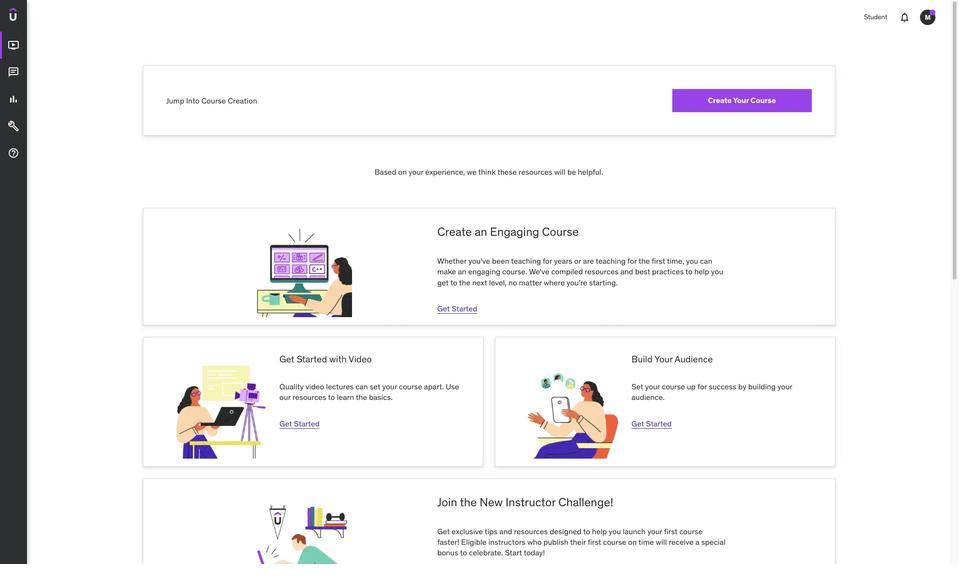 Task type: describe. For each thing, give the bounding box(es) containing it.
started for create
[[452, 304, 478, 313]]

by
[[739, 382, 747, 391]]

challenge!
[[559, 495, 614, 510]]

engaging
[[490, 224, 540, 239]]

designed
[[550, 526, 582, 536]]

where
[[544, 278, 565, 287]]

udemy image
[[10, 8, 53, 24]]

first for join the new instructor challenge!
[[665, 526, 678, 536]]

jump
[[166, 96, 184, 105]]

your right building
[[778, 382, 793, 391]]

the left next
[[459, 278, 471, 287]]

quality
[[280, 382, 304, 391]]

who
[[528, 537, 542, 547]]

to up their
[[584, 526, 591, 536]]

0 vertical spatial will
[[555, 167, 566, 177]]

create an engaging course
[[438, 224, 579, 239]]

build your audience
[[632, 353, 713, 365]]

you're
[[567, 278, 588, 287]]

set your course up for success by building your audience.
[[632, 382, 793, 402]]

learn
[[337, 392, 354, 402]]

next
[[473, 278, 488, 287]]

and inside get exclusive tips and resources designed to help you launch your first course faster! eligible instructors who publish their first course on time will receive a special bonus to celebrate. start today!
[[500, 526, 513, 536]]

no
[[509, 278, 518, 287]]

practices
[[653, 267, 684, 276]]

audience
[[675, 353, 713, 365]]

celebrate.
[[469, 548, 504, 558]]

success
[[709, 382, 737, 391]]

to right get
[[451, 278, 458, 287]]

based
[[375, 167, 397, 177]]

get exclusive tips and resources designed to help you launch your first course faster! eligible instructors who publish their first course on time will receive a special bonus to celebrate. start today!
[[438, 526, 726, 558]]

0 vertical spatial you
[[687, 256, 699, 266]]

can inside whether you've been teaching for years or are teaching for the first time, you can make an engaging course. we've compiled resources and best practices to help you get to the next level, no matter where you're starting.
[[701, 256, 713, 266]]

lectures
[[326, 382, 354, 391]]

get started link for build
[[632, 419, 672, 428]]

to down eligible
[[460, 548, 467, 558]]

resources inside get exclusive tips and resources designed to help you launch your first course faster! eligible instructors who publish their first course on time will receive a special bonus to celebrate. start today!
[[514, 526, 548, 536]]

1 teaching from the left
[[511, 256, 541, 266]]

1 horizontal spatial course
[[542, 224, 579, 239]]

whether you've been teaching for years or are teaching for the first time, you can make an engaging course. we've compiled resources and best practices to help you get to the next level, no matter where you're starting.
[[438, 256, 724, 287]]

2 horizontal spatial you
[[712, 267, 724, 276]]

2 medium image from the top
[[8, 93, 19, 105]]

get for get started with video
[[280, 419, 292, 428]]

started left with
[[297, 353, 327, 365]]

creation
[[228, 96, 257, 105]]

set
[[370, 382, 381, 391]]

be
[[568, 167, 576, 177]]

matter
[[519, 278, 542, 287]]

up
[[687, 382, 696, 391]]

think
[[479, 167, 496, 177]]

get started link for get
[[280, 419, 320, 428]]

create your course link
[[673, 89, 812, 112]]

a
[[696, 537, 700, 547]]

student
[[865, 13, 888, 21]]

get started link for create
[[438, 304, 478, 313]]

time,
[[667, 256, 685, 266]]

2 vertical spatial first
[[588, 537, 602, 547]]

course up a on the right bottom of page
[[680, 526, 703, 536]]

and inside whether you've been teaching for years or are teaching for the first time, you can make an engaging course. we've compiled resources and best practices to help you get to the next level, no matter where you're starting.
[[621, 267, 634, 276]]

apart.
[[424, 382, 444, 391]]

exclusive
[[452, 526, 483, 536]]

build
[[632, 353, 653, 365]]

3 medium image from the top
[[8, 147, 19, 159]]

you inside get exclusive tips and resources designed to help you launch your first course faster! eligible instructors who publish their first course on time will receive a special bonus to celebrate. start today!
[[609, 526, 621, 536]]

m
[[926, 13, 931, 21]]

been
[[492, 256, 510, 266]]

get for create an engaging course
[[438, 304, 450, 313]]

0 horizontal spatial on
[[398, 167, 407, 177]]

engaging
[[469, 267, 501, 276]]

our
[[280, 392, 291, 402]]

get up quality
[[280, 353, 295, 365]]

audience.
[[632, 392, 665, 402]]

are
[[583, 256, 594, 266]]

course.
[[503, 267, 528, 276]]

building
[[749, 382, 776, 391]]

join
[[438, 495, 458, 510]]

best
[[636, 267, 651, 276]]

special
[[702, 537, 726, 547]]

m link
[[917, 6, 940, 29]]

get
[[438, 278, 449, 287]]

video
[[349, 353, 372, 365]]

instructor
[[506, 495, 556, 510]]

level,
[[489, 278, 507, 287]]



Task type: vqa. For each thing, say whether or not it's contained in the screenshot.
Show lecture description image corresponding to List
no



Task type: locate. For each thing, give the bounding box(es) containing it.
get started for build
[[632, 419, 672, 428]]

first inside whether you've been teaching for years or are teaching for the first time, you can make an engaging course. we've compiled resources and best practices to help you get to the next level, no matter where you're starting.
[[652, 256, 666, 266]]

teaching right are
[[596, 256, 626, 266]]

first up the receive
[[665, 526, 678, 536]]

join the new instructor challenge!
[[438, 495, 614, 510]]

quality video lectures can set your course apart. use our resources to learn the basics.
[[280, 382, 459, 402]]

can left set
[[356, 382, 368, 391]]

jump into course creation
[[166, 96, 257, 105]]

0 vertical spatial on
[[398, 167, 407, 177]]

1 vertical spatial your
[[655, 353, 673, 365]]

0 horizontal spatial course
[[201, 96, 226, 105]]

get started link down audience.
[[632, 419, 672, 428]]

their
[[571, 537, 586, 547]]

1 vertical spatial help
[[593, 526, 607, 536]]

with
[[330, 353, 347, 365]]

get started down "our"
[[280, 419, 320, 428]]

an
[[475, 224, 488, 239], [458, 267, 467, 276]]

started for build
[[646, 419, 672, 428]]

to down lectures
[[328, 392, 335, 402]]

to right practices
[[686, 267, 693, 276]]

start
[[505, 548, 522, 558]]

your
[[409, 167, 424, 177], [383, 382, 397, 391], [646, 382, 660, 391], [778, 382, 793, 391], [648, 526, 663, 536]]

0 vertical spatial can
[[701, 256, 713, 266]]

first right their
[[588, 537, 602, 547]]

for
[[543, 256, 553, 266], [628, 256, 637, 266], [698, 382, 707, 391]]

to inside 'quality video lectures can set your course apart. use our resources to learn the basics.'
[[328, 392, 335, 402]]

course inside 'quality video lectures can set your course apart. use our resources to learn the basics.'
[[399, 382, 422, 391]]

based on your experience, we think these resources will be helpful.
[[375, 167, 604, 177]]

will left be
[[555, 167, 566, 177]]

course down launch
[[604, 537, 627, 547]]

for inside set your course up for success by building your audience.
[[698, 382, 707, 391]]

will
[[555, 167, 566, 177], [656, 537, 667, 547]]

faster!
[[438, 537, 460, 547]]

get started down audience.
[[632, 419, 672, 428]]

1 vertical spatial you
[[712, 267, 724, 276]]

2 horizontal spatial get started link
[[632, 419, 672, 428]]

can right time,
[[701, 256, 713, 266]]

on inside get exclusive tips and resources designed to help you launch your first course faster! eligible instructors who publish their first course on time will receive a special bonus to celebrate. start today!
[[629, 537, 637, 547]]

new
[[480, 495, 503, 510]]

resources
[[519, 167, 553, 177], [585, 267, 619, 276], [293, 392, 327, 402], [514, 526, 548, 536]]

create your course
[[708, 95, 776, 105]]

0 horizontal spatial can
[[356, 382, 368, 391]]

get inside get exclusive tips and resources designed to help you launch your first course faster! eligible instructors who publish their first course on time will receive a special bonus to celebrate. start today!
[[438, 526, 450, 536]]

resources right "these"
[[519, 167, 553, 177]]

for right "up"
[[698, 382, 707, 391]]

or
[[575, 256, 582, 266]]

we
[[467, 167, 477, 177]]

1 vertical spatial medium image
[[8, 120, 19, 132]]

teaching up "course."
[[511, 256, 541, 266]]

student link
[[859, 6, 894, 29]]

you have alerts image
[[930, 10, 936, 15]]

compiled
[[552, 267, 583, 276]]

1 vertical spatial medium image
[[8, 93, 19, 105]]

video
[[306, 382, 324, 391]]

teaching
[[511, 256, 541, 266], [596, 256, 626, 266]]

set
[[632, 382, 644, 391]]

get down "our"
[[280, 419, 292, 428]]

an up you've
[[475, 224, 488, 239]]

on
[[398, 167, 407, 177], [629, 537, 637, 547]]

your inside 'quality video lectures can set your course apart. use our resources to learn the basics.'
[[383, 382, 397, 391]]

time
[[639, 537, 654, 547]]

get up faster! at left
[[438, 526, 450, 536]]

receive
[[669, 537, 694, 547]]

your for build
[[655, 353, 673, 365]]

1 horizontal spatial on
[[629, 537, 637, 547]]

resources down 'video'
[[293, 392, 327, 402]]

for for build your audience
[[698, 382, 707, 391]]

get
[[438, 304, 450, 313], [280, 353, 295, 365], [280, 419, 292, 428], [632, 419, 645, 428], [438, 526, 450, 536]]

2 vertical spatial you
[[609, 526, 621, 536]]

the right the 'join'
[[460, 495, 477, 510]]

1 horizontal spatial help
[[695, 267, 710, 276]]

resources inside whether you've been teaching for years or are teaching for the first time, you can make an engaging course. we've compiled resources and best practices to help you get to the next level, no matter where you're starting.
[[585, 267, 619, 276]]

1 vertical spatial create
[[438, 224, 472, 239]]

you
[[687, 256, 699, 266], [712, 267, 724, 276], [609, 526, 621, 536]]

on right based
[[398, 167, 407, 177]]

0 horizontal spatial get started link
[[280, 419, 320, 428]]

for up best
[[628, 256, 637, 266]]

0 horizontal spatial your
[[655, 353, 673, 365]]

0 horizontal spatial an
[[458, 267, 467, 276]]

get started link down "our"
[[280, 419, 320, 428]]

make
[[438, 267, 456, 276]]

the right "learn"
[[356, 392, 367, 402]]

create inside "link"
[[708, 95, 732, 105]]

into
[[186, 96, 200, 105]]

0 vertical spatial your
[[734, 95, 750, 105]]

your inside get exclusive tips and resources designed to help you launch your first course faster! eligible instructors who publish their first course on time will receive a special bonus to celebrate. start today!
[[648, 526, 663, 536]]

your up time
[[648, 526, 663, 536]]

1 vertical spatial will
[[656, 537, 667, 547]]

help right practices
[[695, 267, 710, 276]]

0 horizontal spatial teaching
[[511, 256, 541, 266]]

1 horizontal spatial can
[[701, 256, 713, 266]]

first
[[652, 256, 666, 266], [665, 526, 678, 536], [588, 537, 602, 547]]

2 horizontal spatial course
[[751, 95, 776, 105]]

whether
[[438, 256, 467, 266]]

publish
[[544, 537, 569, 547]]

get started for create
[[438, 304, 478, 313]]

2 horizontal spatial get started
[[632, 419, 672, 428]]

course inside "link"
[[751, 95, 776, 105]]

course inside set your course up for success by building your audience.
[[662, 382, 686, 391]]

helpful.
[[578, 167, 604, 177]]

0 vertical spatial an
[[475, 224, 488, 239]]

1 horizontal spatial you
[[687, 256, 699, 266]]

course
[[751, 95, 776, 105], [201, 96, 226, 105], [542, 224, 579, 239]]

1 vertical spatial can
[[356, 382, 368, 391]]

started down audience.
[[646, 419, 672, 428]]

1 vertical spatial an
[[458, 267, 467, 276]]

these
[[498, 167, 517, 177]]

get started link down get
[[438, 304, 478, 313]]

will right time
[[656, 537, 667, 547]]

1 horizontal spatial teaching
[[596, 256, 626, 266]]

2 teaching from the left
[[596, 256, 626, 266]]

basics.
[[369, 392, 393, 402]]

the inside 'quality video lectures can set your course apart. use our resources to learn the basics.'
[[356, 392, 367, 402]]

on down launch
[[629, 537, 637, 547]]

an down whether
[[458, 267, 467, 276]]

0 horizontal spatial will
[[555, 167, 566, 177]]

will inside get exclusive tips and resources designed to help you launch your first course faster! eligible instructors who publish their first course on time will receive a special bonus to celebrate. start today!
[[656, 537, 667, 547]]

2 medium image from the top
[[8, 120, 19, 132]]

get down get
[[438, 304, 450, 313]]

0 horizontal spatial you
[[609, 526, 621, 536]]

started down next
[[452, 304, 478, 313]]

1 horizontal spatial an
[[475, 224, 488, 239]]

help inside whether you've been teaching for years or are teaching for the first time, you can make an engaging course. we've compiled resources and best practices to help you get to the next level, no matter where you're starting.
[[695, 267, 710, 276]]

0 vertical spatial first
[[652, 256, 666, 266]]

1 medium image from the top
[[8, 67, 19, 78]]

create for create an engaging course
[[438, 224, 472, 239]]

today!
[[524, 548, 545, 558]]

and up instructors
[[500, 526, 513, 536]]

1 horizontal spatial and
[[621, 267, 634, 276]]

resources up who
[[514, 526, 548, 536]]

course for into
[[201, 96, 226, 105]]

create
[[708, 95, 732, 105], [438, 224, 472, 239]]

years
[[554, 256, 573, 266]]

and
[[621, 267, 634, 276], [500, 526, 513, 536]]

1 vertical spatial first
[[665, 526, 678, 536]]

help inside get exclusive tips and resources designed to help you launch your first course faster! eligible instructors who publish their first course on time will receive a special bonus to celebrate. start today!
[[593, 526, 607, 536]]

your up basics.
[[383, 382, 397, 391]]

0 vertical spatial medium image
[[8, 40, 19, 51]]

you've
[[469, 256, 491, 266]]

get started link
[[438, 304, 478, 313], [280, 419, 320, 428], [632, 419, 672, 428]]

first for create an engaging course
[[652, 256, 666, 266]]

get for build your audience
[[632, 419, 645, 428]]

for up we've
[[543, 256, 553, 266]]

1 horizontal spatial your
[[734, 95, 750, 105]]

your up audience.
[[646, 382, 660, 391]]

instructors
[[489, 537, 526, 547]]

1 horizontal spatial for
[[628, 256, 637, 266]]

0 horizontal spatial create
[[438, 224, 472, 239]]

0 horizontal spatial and
[[500, 526, 513, 536]]

0 vertical spatial and
[[621, 267, 634, 276]]

notifications image
[[900, 12, 911, 23]]

help down challenge!
[[593, 526, 607, 536]]

eligible
[[461, 537, 487, 547]]

the up best
[[639, 256, 650, 266]]

1 vertical spatial on
[[629, 537, 637, 547]]

experience,
[[426, 167, 465, 177]]

2 vertical spatial medium image
[[8, 147, 19, 159]]

get down audience.
[[632, 419, 645, 428]]

and left best
[[621, 267, 634, 276]]

medium image
[[8, 40, 19, 51], [8, 93, 19, 105]]

use
[[446, 382, 459, 391]]

1 horizontal spatial get started
[[438, 304, 478, 313]]

can inside 'quality video lectures can set your course apart. use our resources to learn the basics.'
[[356, 382, 368, 391]]

resources up starting.
[[585, 267, 619, 276]]

2 horizontal spatial for
[[698, 382, 707, 391]]

0 horizontal spatial help
[[593, 526, 607, 536]]

help
[[695, 267, 710, 276], [593, 526, 607, 536]]

1 horizontal spatial create
[[708, 95, 732, 105]]

starting.
[[590, 278, 618, 287]]

an inside whether you've been teaching for years or are teaching for the first time, you can make an engaging course. we've compiled resources and best practices to help you get to the next level, no matter where you're starting.
[[458, 267, 467, 276]]

0 vertical spatial create
[[708, 95, 732, 105]]

1 medium image from the top
[[8, 40, 19, 51]]

your for create
[[734, 95, 750, 105]]

launch
[[623, 526, 646, 536]]

medium image
[[8, 67, 19, 78], [8, 120, 19, 132], [8, 147, 19, 159]]

get started with video
[[280, 353, 372, 365]]

to
[[686, 267, 693, 276], [451, 278, 458, 287], [328, 392, 335, 402], [584, 526, 591, 536], [460, 548, 467, 558]]

first up practices
[[652, 256, 666, 266]]

get started
[[438, 304, 478, 313], [280, 419, 320, 428], [632, 419, 672, 428]]

0 horizontal spatial get started
[[280, 419, 320, 428]]

resources inside 'quality video lectures can set your course apart. use our resources to learn the basics.'
[[293, 392, 327, 402]]

0 vertical spatial medium image
[[8, 67, 19, 78]]

course left apart.
[[399, 382, 422, 391]]

started for get
[[294, 419, 320, 428]]

create for create your course
[[708, 95, 732, 105]]

can
[[701, 256, 713, 266], [356, 382, 368, 391]]

we've
[[529, 267, 550, 276]]

0 horizontal spatial for
[[543, 256, 553, 266]]

1 horizontal spatial will
[[656, 537, 667, 547]]

0 vertical spatial help
[[695, 267, 710, 276]]

get started for get
[[280, 419, 320, 428]]

tips
[[485, 526, 498, 536]]

for for create an engaging course
[[543, 256, 553, 266]]

started
[[452, 304, 478, 313], [297, 353, 327, 365], [294, 419, 320, 428], [646, 419, 672, 428]]

course left "up"
[[662, 382, 686, 391]]

bonus
[[438, 548, 459, 558]]

your left experience,
[[409, 167, 424, 177]]

1 vertical spatial and
[[500, 526, 513, 536]]

started down 'video'
[[294, 419, 320, 428]]

get started down get
[[438, 304, 478, 313]]

your inside "link"
[[734, 95, 750, 105]]

1 horizontal spatial get started link
[[438, 304, 478, 313]]

course for your
[[751, 95, 776, 105]]

the
[[639, 256, 650, 266], [459, 278, 471, 287], [356, 392, 367, 402], [460, 495, 477, 510]]



